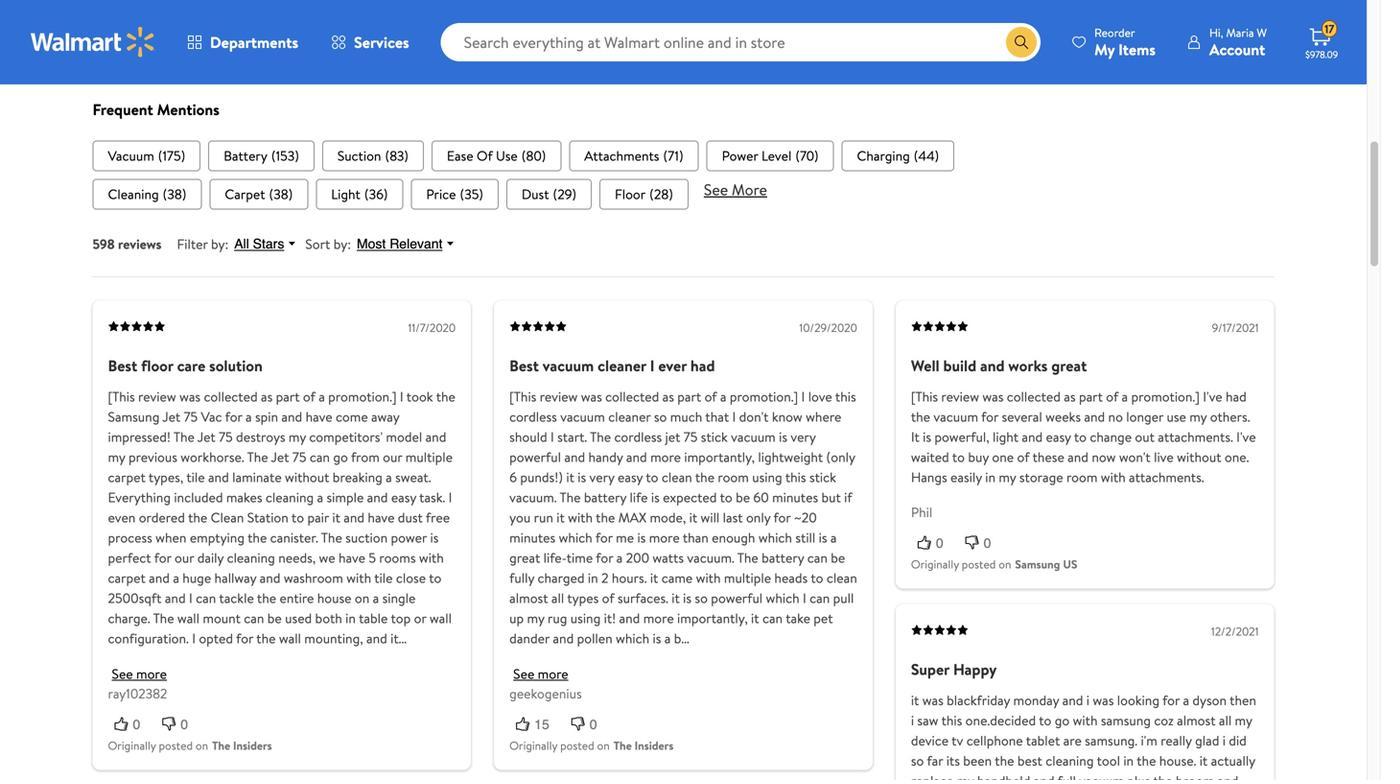 Task type: vqa. For each thing, say whether or not it's contained in the screenshot.
right powerful
yes



Task type: locate. For each thing, give the bounding box(es) containing it.
2 vertical spatial easy
[[391, 488, 416, 506]]

list item containing charging
[[842, 140, 955, 171]]

cordless
[[510, 407, 557, 426], [615, 427, 662, 446]]

1 vertical spatial powerful
[[711, 588, 763, 607]]

easy inside [this review was collected as part of a promotion.] i've had the vacuum for several weeks and no longer use my others. it is powerful, light and easy to change out attachments. i've waited to buy one of these and now won't live without one. hangs easily in my storage room with attachments.
[[1046, 427, 1072, 446]]

see up ray102382
[[112, 664, 133, 683]]

2 vertical spatial so
[[911, 751, 924, 770]]

the down station
[[248, 528, 267, 547]]

on inside [this review was collected as part of a promotion.] i took the samsung jet 75 vac for a spin and have come away impressed! the jet 75 destroys my competitors' model and my previous workhorse. the jet 75 can go from our multiple carpet types, tile and laminate without breaking a sweat. everything included makes cleaning a simple and easy task. i even ordered the clean station to pair it and have dust free process when emptying the canister. the suction power is perfect for our daily cleaning needs, we have 5 rooms with carpet and a huge hallway and washroom with tile close to 2500sqft and i can tackle the entire house on a single charge. the wall mount can be used both in table top or wall configuration. i opted for the wall mounting, and it...
[[355, 588, 370, 607]]

review
[[138, 387, 176, 406], [540, 387, 578, 406], [942, 387, 980, 406]]

geekogenius
[[510, 684, 582, 703]]

list item containing cleaning
[[93, 179, 202, 209]]

see more list
[[93, 179, 1275, 209]]

as inside [this review was collected as part of a promotion.] i took the samsung jet 75 vac for a spin and have come away impressed! the jet 75 destroys my competitors' model and my previous workhorse. the jet 75 can go from our multiple carpet types, tile and laminate without breaking a sweat. everything included makes cleaning a simple and easy task. i even ordered the clean station to pair it and have dust free process when emptying the canister. the suction power is perfect for our daily cleaning needs, we have 5 rooms with carpet and a huge hallway and washroom with tile close to 2500sqft and i can tackle the entire house on a single charge. the wall mount can be used both in table top or wall configuration. i opted for the wall mounting, and it...
[[261, 387, 273, 406]]

without right live
[[1177, 447, 1222, 466]]

is down came
[[683, 588, 692, 607]]

as for solution
[[261, 387, 273, 406]]

which up the time
[[559, 528, 593, 547]]

1 horizontal spatial stick
[[810, 468, 837, 486]]

was inside [this review was collected as part of a promotion.] i took the samsung jet 75 vac for a spin and have come away impressed! the jet 75 destroys my competitors' model and my previous workhorse. the jet 75 can go from our multiple carpet types, tile and laminate without breaking a sweat. everything included makes cleaning a simple and easy task. i even ordered the clean station to pair it and have dust free process when emptying the canister. the suction power is perfect for our daily cleaning needs, we have 5 rooms with carpet and a huge hallway and washroom with tile close to 2500sqft and i can tackle the entire house on a single charge. the wall mount can be used both in table top or wall configuration. i opted for the wall mounting, and it...
[[179, 387, 201, 406]]

posted down ray102382
[[159, 738, 193, 754]]

close
[[396, 568, 426, 587]]

0 vertical spatial have
[[306, 407, 333, 426]]

tile up "included"
[[186, 468, 205, 486]]

the down "included"
[[188, 508, 208, 527]]

in right both
[[346, 609, 356, 627]]

1 horizontal spatial go
[[1055, 711, 1070, 730]]

1 vertical spatial tile
[[374, 568, 393, 587]]

list item containing dust
[[507, 179, 592, 209]]

2 collected from the left
[[606, 387, 659, 406]]

everything
[[108, 488, 171, 506]]

0 button for best floor care solution
[[156, 714, 203, 734]]

0 horizontal spatial best
[[108, 355, 137, 376]]

originally for build
[[911, 556, 959, 573]]

2 see more from the left
[[513, 664, 569, 683]]

0 horizontal spatial i've
[[1203, 387, 1223, 406]]

part inside [this review was collected as part of a promotion.] i took the samsung jet 75 vac for a spin and have come away impressed! the jet 75 destroys my competitors' model and my previous workhorse. the jet 75 can go from our multiple carpet types, tile and laminate without breaking a sweat. everything included makes cleaning a simple and easy task. i even ordered the clean station to pair it and have dust free process when emptying the canister. the suction power is perfect for our daily cleaning needs, we have 5 rooms with carpet and a huge hallway and washroom with tile close to 2500sqft and i can tackle the entire house on a single charge. the wall mount can be used both in table top or wall configuration. i opted for the wall mounting, and it...
[[276, 387, 300, 406]]

and left now
[[1068, 447, 1089, 466]]

0
[[936, 535, 944, 551], [984, 535, 992, 551], [133, 717, 140, 732], [181, 717, 188, 732], [590, 717, 597, 732]]

3 promotion.] from the left
[[1132, 387, 1200, 406]]

a
[[319, 387, 325, 406], [720, 387, 727, 406], [1122, 387, 1129, 406], [246, 407, 252, 426], [386, 468, 392, 486], [317, 488, 323, 506], [831, 528, 837, 547], [617, 548, 623, 567], [173, 568, 179, 587], [373, 588, 379, 607], [665, 629, 671, 647], [1183, 691, 1190, 710]]

review down 'build'
[[942, 387, 980, 406]]

cleaner
[[598, 355, 647, 376], [609, 407, 651, 426]]

2 (38) from the left
[[269, 185, 293, 203]]

importantly,
[[684, 447, 755, 466], [677, 609, 748, 627]]

(only
[[827, 447, 856, 466]]

0 vertical spatial powerful
[[510, 447, 561, 466]]

promotion.] inside [this review was collected as part of a promotion.] i've had the vacuum for several weeks and no longer use my others. it is powerful, light and easy to change out attachments. i've waited to buy one of these and now won't live without one. hangs easily in my storage room with attachments.
[[1132, 387, 1200, 406]]

1 horizontal spatial vacuum.
[[687, 548, 735, 567]]

easy down 'weeks'
[[1046, 427, 1072, 446]]

carpet down perfect at the bottom
[[108, 568, 146, 587]]

best for best vacuum cleaner i ever had
[[510, 355, 539, 376]]

it right pair
[[332, 508, 341, 527]]

2 horizontal spatial collected
[[1007, 387, 1061, 406]]

2 vertical spatial be
[[267, 609, 282, 627]]

1 horizontal spatial insiders
[[635, 738, 674, 754]]

1 horizontal spatial easy
[[618, 468, 643, 486]]

3 as from the left
[[1064, 387, 1076, 406]]

1 horizontal spatial promotion.]
[[730, 387, 798, 406]]

(70)
[[796, 146, 819, 165]]

1 vertical spatial cleaner
[[609, 407, 651, 426]]

list item containing suction
[[322, 140, 424, 171]]

all inside [this review was collected as part of a promotion.] i love this cordless vacuum cleaner so much that i don't know where should i start.  the cordless jet 75 stick vacuum is very powerful and handy and more importantly, lightweight (only 6 punds!) it is very easy to clean the room using this stick vacuum.  the battery life is expected to be 60 minutes but if you run it with the max mode, it will last only for ~20 minutes which for me is more than enough which still is a great life-time for a 200 watts vacuum. the battery can be fully charged in 2 hours.  it came with multiple heads to clean almost all types of surfaces. it is so powerful which i can pull up my rug using it! and more importantly, it can take pet dander and pollen which is a b...
[[552, 588, 564, 607]]

that
[[706, 407, 729, 426]]

0 vertical spatial so
[[654, 407, 667, 426]]

3 collected from the left
[[1007, 387, 1061, 406]]

collected up vac
[[204, 387, 258, 406]]

charging
[[857, 146, 910, 165]]

0 horizontal spatial have
[[306, 407, 333, 426]]

for up 'coz'
[[1163, 691, 1180, 710]]

2 vertical spatial i
[[1223, 731, 1226, 750]]

review inside [this review was collected as part of a promotion.] i took the samsung jet 75 vac for a spin and have come away impressed! the jet 75 destroys my competitors' model and my previous workhorse. the jet 75 can go from our multiple carpet types, tile and laminate without breaking a sweat. everything included makes cleaning a simple and easy task. i even ordered the clean station to pair it and have dust free process when emptying the canister. the suction power is perfect for our daily cleaning needs, we have 5 rooms with carpet and a huge hallway and washroom with tile close to 2500sqft and i can tackle the entire house on a single charge. the wall mount can be used both in table top or wall configuration. i opted for the wall mounting, and it...
[[138, 387, 176, 406]]

2 room from the left
[[1067, 468, 1098, 486]]

0 button
[[911, 533, 959, 552], [959, 533, 1007, 552], [108, 714, 156, 734], [156, 714, 203, 734], [565, 714, 613, 734]]

build
[[944, 355, 977, 376]]

1 see more button from the left
[[112, 664, 167, 683]]

even
[[108, 508, 136, 527]]

(175)
[[158, 146, 185, 165]]

multiple
[[406, 447, 453, 466], [724, 568, 771, 587]]

perfect
[[108, 548, 151, 567]]

part for best vacuum cleaner i ever had
[[678, 387, 702, 406]]

1 originally posted on the insiders from the left
[[108, 738, 272, 754]]

list item containing battery
[[208, 140, 315, 171]]

0 horizontal spatial [this
[[108, 387, 135, 406]]

the inside [this review was collected as part of a promotion.] i've had the vacuum for several weeks and no longer use my others. it is powerful, light and easy to change out attachments. i've waited to buy one of these and now won't live without one. hangs easily in my storage room with attachments.
[[911, 407, 931, 426]]

daily
[[197, 548, 224, 567]]

see more button for vacuum
[[513, 664, 569, 683]]

it!
[[604, 609, 616, 627]]

it left take
[[751, 609, 760, 627]]

is right life at the left of page
[[651, 488, 660, 506]]

[this for best vacuum cleaner i ever had
[[510, 387, 537, 406]]

room for best vacuum cleaner i ever had
[[718, 468, 749, 486]]

and up entire
[[260, 568, 281, 587]]

services
[[354, 32, 409, 53]]

0 horizontal spatial see more button
[[112, 664, 167, 683]]

0 horizontal spatial originally posted on the insiders
[[108, 738, 272, 754]]

maria
[[1227, 24, 1255, 41]]

cleaning inside it was blackfriday monday and i was looking for a dyson then i saw this one.decided to go with samsung coz almost all my device tv cellphone tablet are samsung. i'm really glad i did so far its been the best cleaning tool in the house. it actually replace my handheld and full vacuum plus the broom
[[1046, 751, 1094, 770]]

to inside it was blackfriday monday and i was looking for a dyson then i saw this one.decided to go with samsung coz almost all my device tv cellphone tablet are samsung. i'm really glad i did so far its been the best cleaning tool in the house. it actually replace my handheld and full vacuum plus the broom
[[1039, 711, 1052, 730]]

0 horizontal spatial stick
[[701, 427, 728, 446]]

was inside [this review was collected as part of a promotion.] i love this cordless vacuum cleaner so much that i don't know where should i start.  the cordless jet 75 stick vacuum is very powerful and handy and more importantly, lightweight (only 6 punds!) it is very easy to clean the room using this stick vacuum.  the battery life is expected to be 60 minutes but if you run it with the max mode, it will last only for ~20 minutes which for me is more than enough which still is a great life-time for a 200 watts vacuum. the battery can be fully charged in 2 hours.  it came with multiple heads to clean almost all types of surfaces. it is so powerful which i can pull up my rug using it! and more importantly, it can take pet dander and pollen which is a b...
[[581, 387, 602, 406]]

multiple inside [this review was collected as part of a promotion.] i love this cordless vacuum cleaner so much that i don't know where should i start.  the cordless jet 75 stick vacuum is very powerful and handy and more importantly, lightweight (only 6 punds!) it is very easy to clean the room using this stick vacuum.  the battery life is expected to be 60 minutes but if you run it with the max mode, it will last only for ~20 minutes which for me is more than enough which still is a great life-time for a 200 watts vacuum. the battery can be fully charged in 2 hours.  it came with multiple heads to clean almost all types of surfaces. it is so powerful which i can pull up my rug using it! and more importantly, it can take pet dander and pollen which is a b...
[[724, 568, 771, 587]]

insiders for i
[[635, 738, 674, 754]]

vacuum. down punds!)
[[510, 488, 557, 506]]

a inside it was blackfriday monday and i was looking for a dyson then i saw this one.decided to go with samsung coz almost all my device tv cellphone tablet are samsung. i'm really glad i did so far its been the best cleaning tool in the house. it actually replace my handheld and full vacuum plus the broom
[[1183, 691, 1190, 710]]

[this inside [this review was collected as part of a promotion.] i took the samsung jet 75 vac for a spin and have come away impressed! the jet 75 destroys my competitors' model and my previous workhorse. the jet 75 can go from our multiple carpet types, tile and laminate without breaking a sweat. everything included makes cleaning a simple and easy task. i even ordered the clean station to pair it and have dust free process when emptying the canister. the suction power is perfect for our daily cleaning needs, we have 5 rooms with carpet and a huge hallway and washroom with tile close to 2500sqft and i can tackle the entire house on a single charge. the wall mount can be used both in table top or wall configuration. i opted for the wall mounting, and it...
[[108, 387, 135, 406]]

1 [this from the left
[[108, 387, 135, 406]]

2 review from the left
[[540, 387, 578, 406]]

1 horizontal spatial see more button
[[513, 664, 569, 683]]

2 insiders from the left
[[635, 738, 674, 754]]

collected for works
[[1007, 387, 1061, 406]]

0 horizontal spatial collected
[[204, 387, 258, 406]]

easy inside [this review was collected as part of a promotion.] i love this cordless vacuum cleaner so much that i don't know where should i start.  the cordless jet 75 stick vacuum is very powerful and handy and more importantly, lightweight (only 6 punds!) it is very easy to clean the room using this stick vacuum.  the battery life is expected to be 60 minutes but if you run it with the max mode, it will last only for ~20 minutes which for me is more than enough which still is a great life-time for a 200 watts vacuum. the battery can be fully charged in 2 hours.  it came with multiple heads to clean almost all types of surfaces. it is so powerful which i can pull up my rug using it! and more importantly, it can take pet dander and pollen which is a b...
[[618, 468, 643, 486]]

stick up the but
[[810, 468, 837, 486]]

part inside [this review was collected as part of a promotion.] i've had the vacuum for several weeks and no longer use my others. it is powerful, light and easy to change out attachments. i've waited to buy one of these and now won't live without one. hangs easily in my storage room with attachments.
[[1079, 387, 1103, 406]]

model
[[386, 427, 422, 446]]

0 horizontal spatial go
[[333, 447, 348, 466]]

much
[[670, 407, 703, 426]]

0 vertical spatial go
[[333, 447, 348, 466]]

1 promotion.] from the left
[[328, 387, 397, 406]]

[this up should
[[510, 387, 537, 406]]

1 vertical spatial easy
[[618, 468, 643, 486]]

table
[[359, 609, 388, 627]]

2 horizontal spatial originally
[[911, 556, 959, 573]]

almost inside [this review was collected as part of a promotion.] i love this cordless vacuum cleaner so much that i don't know where should i start.  the cordless jet 75 stick vacuum is very powerful and handy and more importantly, lightweight (only 6 punds!) it is very easy to clean the room using this stick vacuum.  the battery life is expected to be 60 minutes but if you run it with the max mode, it will last only for ~20 minutes which for me is more than enough which still is a great life-time for a 200 watts vacuum. the battery can be fully charged in 2 hours.  it came with multiple heads to clean almost all types of surfaces. it is so powerful which i can pull up my rug using it! and more importantly, it can take pet dander and pollen which is a b...
[[510, 588, 548, 607]]

was down well build and works great
[[983, 387, 1004, 406]]

1 insiders from the left
[[233, 738, 272, 754]]

my right up in the bottom left of the page
[[527, 609, 545, 627]]

dyson
[[1193, 691, 1227, 710]]

pull
[[833, 588, 854, 607]]

mode,
[[650, 508, 686, 527]]

cleaning up station
[[266, 488, 314, 506]]

list item containing light
[[316, 179, 403, 209]]

jet up the impressed!
[[162, 407, 181, 426]]

0 horizontal spatial review
[[138, 387, 176, 406]]

review for vacuum
[[540, 387, 578, 406]]

1 see more from the left
[[112, 664, 167, 683]]

be up pull
[[831, 548, 846, 567]]

cleaning up full on the bottom right
[[1046, 751, 1094, 770]]

go inside it was blackfriday monday and i was looking for a dyson then i saw this one.decided to go with samsung coz almost all my device tv cellphone tablet are samsung. i'm really glad i did so far its been the best cleaning tool in the house. it actually replace my handheld and full vacuum plus the broom
[[1055, 711, 1070, 730]]

suction (83)
[[338, 146, 409, 165]]

originally posted on the insiders for cleaner
[[510, 738, 674, 754]]

1 room from the left
[[718, 468, 749, 486]]

most relevant button
[[351, 235, 464, 253]]

room down now
[[1067, 468, 1098, 486]]

i up take
[[803, 588, 807, 607]]

0 vertical spatial clean
[[662, 468, 692, 486]]

wall right or
[[430, 609, 452, 627]]

configuration.
[[108, 629, 189, 647]]

cordless up should
[[510, 407, 557, 426]]

1 horizontal spatial by:
[[334, 234, 351, 253]]

review inside [this review was collected as part of a promotion.] i've had the vacuum for several weeks and no longer use my others. it is powerful, light and easy to change out attachments. i've waited to buy one of these and now won't live without one. hangs easily in my storage room with attachments.
[[942, 387, 980, 406]]

1 horizontal spatial best
[[510, 355, 539, 376]]

is inside [this review was collected as part of a promotion.] i've had the vacuum for several weeks and no longer use my others. it is powerful, light and easy to change out attachments. i've waited to buy one of these and now won't live without one. hangs easily in my storage room with attachments.
[[923, 427, 932, 446]]

can down competitors'
[[310, 447, 330, 466]]

[this for best floor care solution
[[108, 387, 135, 406]]

reorder
[[1095, 24, 1136, 41]]

(38) down (175)
[[163, 185, 186, 203]]

as up the much
[[663, 387, 674, 406]]

2 horizontal spatial [this
[[911, 387, 938, 406]]

cleaning (38)
[[108, 185, 186, 203]]

[this up the impressed!
[[108, 387, 135, 406]]

0 horizontal spatial without
[[285, 468, 330, 486]]

0 horizontal spatial vacuum.
[[510, 488, 557, 506]]

vac
[[201, 407, 222, 426]]

jet down destroys
[[271, 447, 289, 466]]

easy up life at the left of page
[[618, 468, 643, 486]]

list
[[93, 140, 1275, 171]]

posted for vacuum
[[560, 738, 595, 754]]

single
[[382, 588, 416, 607]]

part up spin at left bottom
[[276, 387, 300, 406]]

had inside [this review was collected as part of a promotion.] i've had the vacuum for several weeks and no longer use my others. it is powerful, light and easy to change out attachments. i've waited to buy one of these and now won't live without one. hangs easily in my storage room with attachments.
[[1226, 387, 1247, 406]]

as for i
[[663, 387, 674, 406]]

originally for vacuum
[[510, 738, 558, 754]]

room up last
[[718, 468, 749, 486]]

collected down "best vacuum cleaner i ever had"
[[606, 387, 659, 406]]

1 vertical spatial without
[[285, 468, 330, 486]]

1 by: from the left
[[211, 234, 229, 253]]

can down tackle
[[244, 609, 264, 627]]

it...
[[391, 629, 407, 647]]

and down rug
[[553, 629, 574, 647]]

collected inside [this review was collected as part of a promotion.] i love this cordless vacuum cleaner so much that i don't know where should i start.  the cordless jet 75 stick vacuum is very powerful and handy and more importantly, lightweight (only 6 punds!) it is very easy to clean the room using this stick vacuum.  the battery life is expected to be 60 minutes but if you run it with the max mode, it will last only for ~20 minutes which for me is more than enough which still is a great life-time for a 200 watts vacuum. the battery can be fully charged in 2 hours.  it came with multiple heads to clean almost all types of surfaces. it is so powerful which i can pull up my rug using it! and more importantly, it can take pet dander and pollen which is a b...
[[606, 387, 659, 406]]

2 originally posted on the insiders from the left
[[510, 738, 674, 754]]

and
[[981, 355, 1005, 376], [282, 407, 302, 426], [1085, 407, 1106, 426], [426, 427, 447, 446], [1022, 427, 1043, 446], [565, 447, 585, 466], [626, 447, 647, 466], [1068, 447, 1089, 466], [208, 468, 229, 486], [367, 488, 388, 506], [344, 508, 365, 527], [149, 568, 170, 587], [260, 568, 281, 587], [165, 588, 186, 607], [619, 609, 640, 627], [367, 629, 387, 647], [553, 629, 574, 647], [1063, 691, 1084, 710], [1034, 772, 1055, 780]]

powerful up punds!)
[[510, 447, 561, 466]]

room for well build and works great
[[1067, 468, 1098, 486]]

to right heads
[[811, 568, 824, 587]]

1 collected from the left
[[204, 387, 258, 406]]

list item
[[93, 140, 201, 171], [208, 140, 315, 171], [322, 140, 424, 171], [432, 140, 562, 171], [569, 140, 699, 171], [707, 140, 834, 171], [842, 140, 955, 171], [93, 179, 202, 209], [210, 179, 308, 209], [316, 179, 403, 209], [411, 179, 499, 209], [507, 179, 592, 209], [600, 179, 689, 209]]

1 horizontal spatial using
[[752, 468, 783, 486]]

cleaning up hallway
[[227, 548, 275, 567]]

so
[[654, 407, 667, 426], [695, 588, 708, 607], [911, 751, 924, 770]]

0 horizontal spatial almost
[[510, 588, 548, 607]]

0 vertical spatial this
[[836, 387, 857, 406]]

a right still
[[831, 528, 837, 547]]

0 horizontal spatial insiders
[[233, 738, 272, 754]]

originally
[[911, 556, 959, 573], [108, 738, 156, 754], [510, 738, 558, 754]]

posted for floor
[[159, 738, 193, 754]]

most
[[357, 236, 386, 252]]

very up lightweight
[[791, 427, 816, 446]]

see more for vacuum
[[513, 664, 569, 683]]

promotion.] inside [this review was collected as part of a promotion.] i love this cordless vacuum cleaner so much that i don't know where should i start.  the cordless jet 75 stick vacuum is very powerful and handy and more importantly, lightweight (only 6 punds!) it is very easy to clean the room using this stick vacuum.  the battery life is expected to be 60 minutes but if you run it with the max mode, it will last only for ~20 minutes which for me is more than enough which still is a great life-time for a 200 watts vacuum. the battery can be fully charged in 2 hours.  it came with multiple heads to clean almost all types of surfaces. it is so powerful which i can pull up my rug using it! and more importantly, it can take pet dander and pollen which is a b...
[[730, 387, 798, 406]]

1 vertical spatial had
[[1226, 387, 1247, 406]]

looking
[[1118, 691, 1160, 710]]

station
[[247, 508, 289, 527]]

0 horizontal spatial by:
[[211, 234, 229, 253]]

75 inside [this review was collected as part of a promotion.] i love this cordless vacuum cleaner so much that i don't know where should i start.  the cordless jet 75 stick vacuum is very powerful and handy and more importantly, lightweight (only 6 punds!) it is very easy to clean the room using this stick vacuum.  the battery life is expected to be 60 minutes but if you run it with the max mode, it will last only for ~20 minutes which for me is more than enough which still is a great life-time for a 200 watts vacuum. the battery can be fully charged in 2 hours.  it came with multiple heads to clean almost all types of surfaces. it is so powerful which i can pull up my rug using it! and more importantly, it can take pet dander and pollen which is a b...
[[684, 427, 698, 446]]

0 vertical spatial using
[[752, 468, 783, 486]]

entire
[[280, 588, 314, 607]]

1 horizontal spatial jet
[[197, 427, 216, 446]]

up
[[510, 609, 524, 627]]

1 horizontal spatial i've
[[1237, 427, 1257, 446]]

me
[[616, 528, 634, 547]]

of
[[303, 387, 316, 406], [705, 387, 717, 406], [1107, 387, 1119, 406], [1018, 447, 1030, 466], [602, 588, 615, 607]]

as up 'weeks'
[[1064, 387, 1076, 406]]

0 button for best vacuum cleaner i ever had
[[565, 714, 613, 734]]

1 horizontal spatial clean
[[827, 568, 858, 587]]

carpet up 'everything'
[[108, 468, 146, 486]]

2 part from the left
[[678, 387, 702, 406]]

1 horizontal spatial be
[[736, 488, 750, 506]]

almost
[[510, 588, 548, 607], [1177, 711, 1216, 730]]

all
[[552, 588, 564, 607], [1219, 711, 1232, 730]]

i've up one.
[[1237, 427, 1257, 446]]

[this review was collected as part of a promotion.] i love this cordless vacuum cleaner so much that i don't know where should i start.  the cordless jet 75 stick vacuum is very powerful and handy and more importantly, lightweight (only 6 punds!) it is very easy to clean the room using this stick vacuum.  the battery life is expected to be 60 minutes but if you run it with the max mode, it will last only for ~20 minutes which for me is more than enough which still is a great life-time for a 200 watts vacuum. the battery can be fully charged in 2 hours.  it came with multiple heads to clean almost all types of surfaces. it is so powerful which i can pull up my rug using it! and more importantly, it can take pet dander and pollen which is a b...
[[510, 387, 858, 647]]

saw
[[918, 711, 939, 730]]

my down been
[[957, 772, 975, 780]]

2 [this from the left
[[510, 387, 537, 406]]

posted down easily
[[962, 556, 996, 573]]

as inside [this review was collected as part of a promotion.] i love this cordless vacuum cleaner so much that i don't know where should i start.  the cordless jet 75 stick vacuum is very powerful and handy and more importantly, lightweight (only 6 punds!) it is very easy to clean the room using this stick vacuum.  the battery life is expected to be 60 minutes but if you run it with the max mode, it will last only for ~20 minutes which for me is more than enough which still is a great life-time for a 200 watts vacuum. the battery can be fully charged in 2 hours.  it came with multiple heads to clean almost all types of surfaces. it is so powerful which i can pull up my rug using it! and more importantly, it can take pet dander and pollen which is a b...
[[663, 387, 674, 406]]

several
[[1002, 407, 1043, 426]]

multiple inside [this review was collected as part of a promotion.] i took the samsung jet 75 vac for a spin and have come away impressed! the jet 75 destroys my competitors' model and my previous workhorse. the jet 75 can go from our multiple carpet types, tile and laminate without breaking a sweat. everything included makes cleaning a simple and easy task. i even ordered the clean station to pair it and have dust free process when emptying the canister. the suction power is perfect for our daily cleaning needs, we have 5 rooms with carpet and a huge hallway and washroom with tile close to 2500sqft and i can tackle the entire house on a single charge. the wall mount can be used both in table top or wall configuration. i opted for the wall mounting, and it...
[[406, 447, 453, 466]]

0 vertical spatial i've
[[1203, 387, 1223, 406]]

had
[[691, 355, 715, 376], [1226, 387, 1247, 406]]

0 horizontal spatial great
[[510, 548, 540, 567]]

previous
[[129, 447, 177, 466]]

2 horizontal spatial have
[[368, 508, 395, 527]]

full
[[1058, 772, 1076, 780]]

0 vertical spatial tile
[[186, 468, 205, 486]]

this
[[836, 387, 857, 406], [786, 468, 807, 486], [942, 711, 963, 730]]

power level (70)
[[722, 146, 819, 165]]

1 (38) from the left
[[163, 185, 186, 203]]

should
[[510, 427, 548, 446]]

huge
[[183, 568, 211, 587]]

1 vertical spatial almost
[[1177, 711, 1216, 730]]

easy up dust
[[391, 488, 416, 506]]

was inside [this review was collected as part of a promotion.] i've had the vacuum for several weeks and no longer use my others. it is powerful, light and easy to change out attachments. i've waited to buy one of these and now won't live without one. hangs easily in my storage room with attachments.
[[983, 387, 1004, 406]]

room inside [this review was collected as part of a promotion.] i've had the vacuum for several weeks and no longer use my others. it is powerful, light and easy to change out attachments. i've waited to buy one of these and now won't live without one. hangs easily in my storage room with attachments.
[[1067, 468, 1098, 486]]

0 vertical spatial great
[[1052, 355, 1087, 376]]

great up the fully
[[510, 548, 540, 567]]

1 part from the left
[[276, 387, 300, 406]]

2 by: from the left
[[334, 234, 351, 253]]

promotion.] for best floor care solution
[[328, 387, 397, 406]]

almost inside it was blackfriday monday and i was looking for a dyson then i saw this one.decided to go with samsung coz almost all my device tv cellphone tablet are samsung. i'm really glad i did so far its been the best cleaning tool in the house. it actually replace my handheld and full vacuum plus the broom
[[1177, 711, 1216, 730]]

these
[[1033, 447, 1065, 466]]

stick down that
[[701, 427, 728, 446]]

list item containing carpet
[[210, 179, 308, 209]]

2 vertical spatial have
[[339, 548, 366, 567]]

review inside [this review was collected as part of a promotion.] i love this cordless vacuum cleaner so much that i don't know where should i start.  the cordless jet 75 stick vacuum is very powerful and handy and more importantly, lightweight (only 6 punds!) it is very easy to clean the room using this stick vacuum.  the battery life is expected to be 60 minutes but if you run it with the max mode, it will last only for ~20 minutes which for me is more than enough which still is a great life-time for a 200 watts vacuum. the battery can be fully charged in 2 hours.  it came with multiple heads to clean almost all types of surfaces. it is so powerful which i can pull up my rug using it! and more importantly, it can take pet dander and pollen which is a b...
[[540, 387, 578, 406]]

see more up geekogenius
[[513, 664, 569, 683]]

0 horizontal spatial had
[[691, 355, 715, 376]]

2 horizontal spatial part
[[1079, 387, 1103, 406]]

0 horizontal spatial see more
[[112, 664, 167, 683]]

0 vertical spatial cordless
[[510, 407, 557, 426]]

a up that
[[720, 387, 727, 406]]

as inside [this review was collected as part of a promotion.] i've had the vacuum for several weeks and no longer use my others. it is powerful, light and easy to change out attachments. i've waited to buy one of these and now won't live without one. hangs easily in my storage room with attachments.
[[1064, 387, 1076, 406]]

vacuum inside it was blackfriday monday and i was looking for a dyson then i saw this one.decided to go with samsung coz almost all my device tv cellphone tablet are samsung. i'm really glad i did so far its been the best cleaning tool in the house. it actually replace my handheld and full vacuum plus the broom
[[1080, 772, 1124, 780]]

2 as from the left
[[663, 387, 674, 406]]

as for works
[[1064, 387, 1076, 406]]

without inside [this review was collected as part of a promotion.] i took the samsung jet 75 vac for a spin and have come away impressed! the jet 75 destroys my competitors' model and my previous workhorse. the jet 75 can go from our multiple carpet types, tile and laminate without breaking a sweat. everything included makes cleaning a simple and easy task. i even ordered the clean station to pair it and have dust free process when emptying the canister. the suction power is perfect for our daily cleaning needs, we have 5 rooms with carpet and a huge hallway and washroom with tile close to 2500sqft and i can tackle the entire house on a single charge. the wall mount can be used both in table top or wall configuration. i opted for the wall mounting, and it...
[[285, 468, 330, 486]]

originally posted on the insiders for care
[[108, 738, 272, 754]]

with up close
[[419, 548, 444, 567]]

clean up pull
[[827, 568, 858, 587]]

this up tv
[[942, 711, 963, 730]]

wall down the used
[[279, 629, 301, 647]]

collected inside [this review was collected as part of a promotion.] i took the samsung jet 75 vac for a spin and have come away impressed! the jet 75 destroys my competitors' model and my previous workhorse. the jet 75 can go from our multiple carpet types, tile and laminate without breaking a sweat. everything included makes cleaning a simple and easy task. i even ordered the clean station to pair it and have dust free process when emptying the canister. the suction power is perfect for our daily cleaning needs, we have 5 rooms with carpet and a huge hallway and washroom with tile close to 2500sqft and i can tackle the entire house on a single charge. the wall mount can be used both in table top or wall configuration. i opted for the wall mounting, and it...
[[204, 387, 258, 406]]

1 carpet from the top
[[108, 468, 146, 486]]

0 horizontal spatial jet
[[162, 407, 181, 426]]

collected up 'several'
[[1007, 387, 1061, 406]]

1 horizontal spatial battery
[[762, 548, 804, 567]]

with inside [this review was collected as part of a promotion.] i've had the vacuum for several weeks and no longer use my others. it is powerful, light and easy to change out attachments. i've waited to buy one of these and now won't live without one. hangs easily in my storage room with attachments.
[[1101, 468, 1126, 486]]

easily
[[951, 468, 982, 486]]

powerful
[[510, 447, 561, 466], [711, 588, 763, 607]]

i left start.
[[551, 427, 554, 446]]

0 horizontal spatial originally
[[108, 738, 156, 754]]

a inside [this review was collected as part of a promotion.] i've had the vacuum for several weeks and no longer use my others. it is powerful, light and easy to change out attachments. i've waited to buy one of these and now won't live without one. hangs easily in my storage room with attachments.
[[1122, 387, 1129, 406]]

0 horizontal spatial be
[[267, 609, 282, 627]]

collected inside [this review was collected as part of a promotion.] i've had the vacuum for several weeks and no longer use my others. it is powerful, light and easy to change out attachments. i've waited to buy one of these and now won't live without one. hangs easily in my storage room with attachments.
[[1007, 387, 1061, 406]]

1 best from the left
[[108, 355, 137, 376]]

was for cleaner
[[581, 387, 602, 406]]

2 see more button from the left
[[513, 664, 569, 683]]

which
[[559, 528, 593, 547], [759, 528, 793, 547], [766, 588, 800, 607], [616, 629, 650, 647]]

vacuum. down than
[[687, 548, 735, 567]]

minutes down 'run'
[[510, 528, 556, 547]]

1 horizontal spatial so
[[695, 588, 708, 607]]

is inside [this review was collected as part of a promotion.] i took the samsung jet 75 vac for a spin and have come away impressed! the jet 75 destroys my competitors' model and my previous workhorse. the jet 75 can go from our multiple carpet types, tile and laminate without breaking a sweat. everything included makes cleaning a simple and easy task. i even ordered the clean station to pair it and have dust free process when emptying the canister. the suction power is perfect for our daily cleaning needs, we have 5 rooms with carpet and a huge hallway and washroom with tile close to 2500sqft and i can tackle the entire house on a single charge. the wall mount can be used both in table top or wall configuration. i opted for the wall mounting, and it...
[[430, 528, 439, 547]]

powerful down enough
[[711, 588, 763, 607]]

promotion.] inside [this review was collected as part of a promotion.] i took the samsung jet 75 vac for a spin and have come away impressed! the jet 75 destroys my competitors' model and my previous workhorse. the jet 75 can go from our multiple carpet types, tile and laminate without breaking a sweat. everything included makes cleaning a simple and easy task. i even ordered the clean station to pair it and have dust free process when emptying the canister. the suction power is perfect for our daily cleaning needs, we have 5 rooms with carpet and a huge hallway and washroom with tile close to 2500sqft and i can tackle the entire house on a single charge. the wall mount can be used both in table top or wall configuration. i opted for the wall mounting, and it...
[[328, 387, 397, 406]]

see more button up ray102382
[[112, 664, 167, 683]]

3 part from the left
[[1079, 387, 1103, 406]]

samsung inside [this review was collected as part of a promotion.] i took the samsung jet 75 vac for a spin and have come away impressed! the jet 75 destroys my competitors' model and my previous workhorse. the jet 75 can go from our multiple carpet types, tile and laminate without breaking a sweat. everything included makes cleaning a simple and easy task. i even ordered the clean station to pair it and have dust free process when emptying the canister. the suction power is perfect for our daily cleaning needs, we have 5 rooms with carpet and a huge hallway and washroom with tile close to 2500sqft and i can tackle the entire house on a single charge. the wall mount can be used both in table top or wall configuration. i opted for the wall mounting, and it...
[[108, 407, 160, 426]]

almost down the fully
[[510, 588, 548, 607]]

1 horizontal spatial samsung
[[1016, 556, 1061, 573]]

come
[[336, 407, 368, 426]]

was for and
[[983, 387, 1004, 406]]

is
[[779, 427, 788, 446], [923, 427, 932, 446], [578, 468, 586, 486], [651, 488, 660, 506], [430, 528, 439, 547], [638, 528, 646, 547], [819, 528, 828, 547], [683, 588, 692, 607], [653, 629, 662, 647]]

1 horizontal spatial have
[[339, 548, 366, 567]]

the up it
[[911, 407, 931, 426]]

attachments
[[585, 146, 660, 165]]

[this inside [this review was collected as part of a promotion.] i love this cordless vacuum cleaner so much that i don't know where should i start.  the cordless jet 75 stick vacuum is very powerful and handy and more importantly, lightweight (only 6 punds!) it is very easy to clean the room using this stick vacuum.  the battery life is expected to be 60 minutes but if you run it with the max mode, it will last only for ~20 minutes which for me is more than enough which still is a great life-time for a 200 watts vacuum. the battery can be fully charged in 2 hours.  it came with multiple heads to clean almost all types of surfaces. it is so powerful which i can pull up my rug using it! and more importantly, it can take pet dander and pollen which is a b...
[[510, 387, 537, 406]]

review for floor
[[138, 387, 176, 406]]

cleaning
[[266, 488, 314, 506], [227, 548, 275, 567], [1046, 751, 1094, 770]]

1 review from the left
[[138, 387, 176, 406]]

was down "best vacuum cleaner i ever had"
[[581, 387, 602, 406]]

1 horizontal spatial multiple
[[724, 568, 771, 587]]

really
[[1161, 731, 1192, 750]]

0 vertical spatial easy
[[1046, 427, 1072, 446]]

walmart image
[[31, 27, 155, 58]]

0 horizontal spatial tile
[[186, 468, 205, 486]]

by: left all
[[211, 234, 229, 253]]

1 vertical spatial minutes
[[510, 528, 556, 547]]

with down now
[[1101, 468, 1126, 486]]

list item containing price
[[411, 179, 499, 209]]

by: for sort by:
[[334, 234, 351, 253]]

if
[[845, 488, 853, 506]]

it inside [this review was collected as part of a promotion.] i took the samsung jet 75 vac for a spin and have come away impressed! the jet 75 destroys my competitors' model and my previous workhorse. the jet 75 can go from our multiple carpet types, tile and laminate without breaking a sweat. everything included makes cleaning a simple and easy task. i even ordered the clean station to pair it and have dust free process when emptying the canister. the suction power is perfect for our daily cleaning needs, we have 5 rooms with carpet and a huge hallway and washroom with tile close to 2500sqft and i can tackle the entire house on a single charge. the wall mount can be used both in table top or wall configuration. i opted for the wall mounting, and it...
[[332, 508, 341, 527]]

most relevant
[[357, 236, 443, 252]]

easy inside [this review was collected as part of a promotion.] i took the samsung jet 75 vac for a spin and have come away impressed! the jet 75 destroys my competitors' model and my previous workhorse. the jet 75 can go from our multiple carpet types, tile and laminate without breaking a sweat. everything included makes cleaning a simple and easy task. i even ordered the clean station to pair it and have dust free process when emptying the canister. the suction power is perfect for our daily cleaning needs, we have 5 rooms with carpet and a huge hallway and washroom with tile close to 2500sqft and i can tackle the entire house on a single charge. the wall mount can be used both in table top or wall configuration. i opted for the wall mounting, and it...
[[391, 488, 416, 506]]

3 [this from the left
[[911, 387, 938, 406]]

of inside [this review was collected as part of a promotion.] i took the samsung jet 75 vac for a spin and have come away impressed! the jet 75 destroys my competitors' model and my previous workhorse. the jet 75 can go from our multiple carpet types, tile and laminate without breaking a sweat. everything included makes cleaning a simple and easy task. i even ordered the clean station to pair it and have dust free process when emptying the canister. the suction power is perfect for our daily cleaning needs, we have 5 rooms with carpet and a huge hallway and washroom with tile close to 2500sqft and i can tackle the entire house on a single charge. the wall mount can be used both in table top or wall configuration. i opted for the wall mounting, and it...
[[303, 387, 316, 406]]

hallway
[[214, 568, 256, 587]]

the up handheld
[[995, 751, 1015, 770]]

light
[[331, 185, 361, 203]]

0 vertical spatial vacuum.
[[510, 488, 557, 506]]

0 vertical spatial attachments.
[[1158, 427, 1234, 446]]

insiders for solution
[[233, 738, 272, 754]]

0 vertical spatial without
[[1177, 447, 1222, 466]]

1 horizontal spatial all
[[1219, 711, 1232, 730]]

1 horizontal spatial great
[[1052, 355, 1087, 376]]

it
[[911, 427, 920, 446]]

room inside [this review was collected as part of a promotion.] i love this cordless vacuum cleaner so much that i don't know where should i start.  the cordless jet 75 stick vacuum is very powerful and handy and more importantly, lightweight (only 6 punds!) it is very easy to clean the room using this stick vacuum.  the battery life is expected to be 60 minutes but if you run it with the max mode, it will last only for ~20 minutes which for me is more than enough which still is a great life-time for a 200 watts vacuum. the battery can be fully charged in 2 hours.  it came with multiple heads to clean almost all types of surfaces. it is so powerful which i can pull up my rug using it! and more importantly, it can take pet dander and pollen which is a b...
[[718, 468, 749, 486]]

1 vertical spatial great
[[510, 548, 540, 567]]

a left the b... at the left
[[665, 629, 671, 647]]

had up others.
[[1226, 387, 1247, 406]]

1 horizontal spatial had
[[1226, 387, 1247, 406]]

run
[[534, 508, 554, 527]]

clean
[[662, 468, 692, 486], [827, 568, 858, 587]]

0 vertical spatial carpet
[[108, 468, 146, 486]]

and down breaking
[[367, 488, 388, 506]]

2 best from the left
[[510, 355, 539, 376]]

2 horizontal spatial promotion.]
[[1132, 387, 1200, 406]]

buy
[[968, 447, 989, 466]]

love
[[809, 387, 833, 406]]

with inside it was blackfriday monday and i was looking for a dyson then i saw this one.decided to go with samsung coz almost all my device tv cellphone tablet are samsung. i'm really glad i did so far its been the best cleaning tool in the house. it actually replace my handheld and full vacuum plus the broom
[[1073, 711, 1098, 730]]

0 for well build and works great
[[984, 535, 992, 551]]

fully
[[510, 568, 535, 587]]

samsung
[[1101, 711, 1151, 730]]

0 horizontal spatial using
[[571, 609, 601, 627]]

a up table
[[373, 588, 379, 607]]

0 horizontal spatial minutes
[[510, 528, 556, 547]]

clean
[[211, 508, 244, 527]]

[this inside [this review was collected as part of a promotion.] i've had the vacuum for several weeks and no longer use my others. it is powerful, light and easy to change out attachments. i've waited to buy one of these and now won't live without one. hangs easily in my storage room with attachments.
[[911, 387, 938, 406]]

far
[[927, 751, 944, 770]]

0 vertical spatial i
[[1087, 691, 1090, 710]]

my
[[1190, 407, 1207, 426], [289, 427, 306, 446], [108, 447, 125, 466], [999, 468, 1017, 486], [527, 609, 545, 627], [1235, 711, 1253, 730], [957, 772, 975, 780]]

0 horizontal spatial so
[[654, 407, 667, 426]]

on for well build and works great
[[999, 556, 1012, 573]]

used
[[285, 609, 312, 627]]

0 vertical spatial all
[[552, 588, 564, 607]]

0 vertical spatial stick
[[701, 427, 728, 446]]

to up last
[[720, 488, 733, 506]]

part inside [this review was collected as part of a promotion.] i love this cordless vacuum cleaner so much that i don't know where should i start.  the cordless jet 75 stick vacuum is very powerful and handy and more importantly, lightweight (only 6 punds!) it is very easy to clean the room using this stick vacuum.  the battery life is expected to be 60 minutes but if you run it with the max mode, it will last only for ~20 minutes which for me is more than enough which still is a great life-time for a 200 watts vacuum. the battery can be fully charged in 2 hours.  it came with multiple heads to clean almost all types of surfaces. it is so powerful which i can pull up my rug using it! and more importantly, it can take pet dander and pollen which is a b...
[[678, 387, 702, 406]]

1 vertical spatial multiple
[[724, 568, 771, 587]]

(71)
[[663, 146, 684, 165]]

breaking
[[333, 468, 383, 486]]

had right ever
[[691, 355, 715, 376]]

vacuum inside [this review was collected as part of a promotion.] i've had the vacuum for several weeks and no longer use my others. it is powerful, light and easy to change out attachments. i've waited to buy one of these and now won't live without one. hangs easily in my storage room with attachments.
[[934, 407, 979, 426]]

multiple up sweat.
[[406, 447, 453, 466]]

1 horizontal spatial posted
[[560, 738, 595, 754]]

2 promotion.] from the left
[[730, 387, 798, 406]]

1 horizontal spatial very
[[791, 427, 816, 446]]

3 review from the left
[[942, 387, 980, 406]]

1 as from the left
[[261, 387, 273, 406]]

one
[[992, 447, 1014, 466]]



Task type: describe. For each thing, give the bounding box(es) containing it.
~20
[[794, 508, 817, 527]]

super happy
[[911, 659, 997, 680]]

from
[[351, 447, 380, 466]]

this inside it was blackfriday monday and i was looking for a dyson then i saw this one.decided to go with samsung coz almost all my device tv cellphone tablet are samsung. i'm really glad i did so far its been the best cleaning tool in the house. it actually replace my handheld and full vacuum plus the broom
[[942, 711, 963, 730]]

won't
[[1120, 447, 1151, 466]]

list item containing floor
[[600, 179, 689, 209]]

promotion.] for best vacuum cleaner i ever had
[[730, 387, 798, 406]]

6
[[510, 468, 517, 486]]

destroys
[[236, 427, 286, 446]]

it was blackfriday monday and i was looking for a dyson then i saw this one.decided to go with samsung coz almost all my device tv cellphone tablet are samsung. i'm really glad i did so far its been the best cleaning tool in the house. it actually replace my handheld and full vacuum plus the broom
[[911, 691, 1257, 780]]

2 horizontal spatial i
[[1223, 731, 1226, 750]]

works
[[1009, 355, 1048, 376]]

[this for well build and works great
[[911, 387, 938, 406]]

search icon image
[[1014, 35, 1030, 50]]

1 vertical spatial samsung
[[1016, 556, 1061, 573]]

for left me
[[596, 528, 613, 547]]

list item containing vacuum
[[93, 140, 201, 171]]

simple
[[327, 488, 364, 506]]

use
[[1167, 407, 1187, 426]]

punds!)
[[520, 468, 563, 486]]

to down 'weeks'
[[1074, 427, 1087, 446]]

floor
[[615, 185, 646, 203]]

departments
[[210, 32, 298, 53]]

others.
[[1211, 407, 1251, 426]]

more up ray102382
[[136, 664, 167, 683]]

more down jet
[[651, 447, 681, 466]]

is down know
[[779, 427, 788, 446]]

for inside [this review was collected as part of a promotion.] i've had the vacuum for several weeks and no longer use my others. it is powerful, light and easy to change out attachments. i've waited to buy one of these and now won't live without one. hangs easily in my storage room with attachments.
[[982, 407, 999, 426]]

originally posted on samsung us
[[911, 556, 1078, 573]]

1 vertical spatial be
[[831, 548, 846, 567]]

1 vertical spatial have
[[368, 508, 395, 527]]

list item containing power level
[[707, 140, 834, 171]]

rooms
[[379, 548, 416, 567]]

top
[[391, 609, 411, 627]]

was up saw in the right of the page
[[923, 691, 944, 710]]

see inside list
[[704, 179, 728, 200]]

by: for filter by:
[[211, 234, 229, 253]]

and up the 2500sqft
[[149, 568, 170, 587]]

598 reviews
[[93, 234, 162, 253]]

review for build
[[942, 387, 980, 406]]

(38) for carpet (38)
[[269, 185, 293, 203]]

and right handy
[[626, 447, 647, 466]]

1 vertical spatial clean
[[827, 568, 858, 587]]

0 horizontal spatial battery
[[584, 488, 627, 506]]

5
[[369, 548, 376, 567]]

a left "huge"
[[173, 568, 179, 587]]

and right spin at left bottom
[[282, 407, 302, 426]]

(83)
[[385, 146, 409, 165]]

stars
[[253, 236, 284, 252]]

0 vertical spatial importantly,
[[684, 447, 755, 466]]

pair
[[307, 508, 329, 527]]

for inside it was blackfriday monday and i was looking for a dyson then i saw this one.decided to go with samsung coz almost all my device tv cellphone tablet are samsung. i'm really glad i did so far its been the best cleaning tool in the house. it actually replace my handheld and full vacuum plus the broom
[[1163, 691, 1180, 710]]

list item containing attachments
[[569, 140, 699, 171]]

on for best floor care solution
[[196, 738, 208, 754]]

charging (44)
[[857, 146, 939, 165]]

in inside [this review was collected as part of a promotion.] i took the samsung jet 75 vac for a spin and have come away impressed! the jet 75 destroys my competitors' model and my previous workhorse. the jet 75 can go from our multiple carpet types, tile and laminate without breaking a sweat. everything included makes cleaning a simple and easy task. i even ordered the clean station to pair it and have dust free process when emptying the canister. the suction power is perfect for our daily cleaning needs, we have 5 rooms with carpet and a huge hallway and washroom with tile close to 2500sqft and i can tackle the entire house on a single charge. the wall mount can be used both in table top or wall configuration. i opted for the wall mounting, and it...
[[346, 609, 356, 627]]

are
[[1064, 731, 1082, 750]]

part for well build and works great
[[1079, 387, 1103, 406]]

i right that
[[733, 407, 736, 426]]

so inside it was blackfriday monday and i was looking for a dyson then i saw this one.decided to go with samsung coz almost all my device tv cellphone tablet are samsung. i'm really glad i did so far its been the best cleaning tool in the house. it actually replace my handheld and full vacuum plus the broom
[[911, 751, 924, 770]]

sort by:
[[305, 234, 351, 253]]

last
[[723, 508, 743, 527]]

with right 'run'
[[568, 508, 593, 527]]

1 vertical spatial so
[[695, 588, 708, 607]]

to left pair
[[292, 508, 304, 527]]

its
[[947, 751, 960, 770]]

us
[[1063, 556, 1078, 573]]

handheld
[[978, 772, 1031, 780]]

best for best floor care solution
[[108, 355, 137, 376]]

the right took
[[436, 387, 456, 406]]

a up competitors'
[[319, 387, 325, 406]]

start.
[[558, 427, 587, 446]]

emptying
[[190, 528, 245, 547]]

a left "200"
[[617, 548, 623, 567]]

1 vertical spatial battery
[[762, 548, 804, 567]]

w
[[1257, 24, 1268, 41]]

all
[[234, 236, 249, 252]]

in inside it was blackfriday monday and i was looking for a dyson then i saw this one.decided to go with samsung coz almost all my device tv cellphone tablet are samsung. i'm really glad i did so far its been the best cleaning tool in the house. it actually replace my handheld and full vacuum plus the broom
[[1124, 751, 1134, 770]]

in inside [this review was collected as part of a promotion.] i love this cordless vacuum cleaner so much that i don't know where should i start.  the cordless jet 75 stick vacuum is very powerful and handy and more importantly, lightweight (only 6 punds!) it is very easy to clean the room using this stick vacuum.  the battery life is expected to be 60 minutes but if you run it with the max mode, it will last only for ~20 minutes which for me is more than enough which still is a great life-time for a 200 watts vacuum. the battery can be fully charged in 2 hours.  it came with multiple heads to clean almost all types of surfaces. it is so powerful which i can pull up my rug using it! and more importantly, it can take pet dander and pollen which is a b...
[[588, 568, 598, 587]]

see for best vacuum cleaner i ever had
[[513, 664, 535, 683]]

and right 'build'
[[981, 355, 1005, 376]]

is left the b... at the left
[[653, 629, 662, 647]]

1 horizontal spatial minutes
[[772, 488, 819, 506]]

0 vertical spatial jet
[[162, 407, 181, 426]]

is right me
[[638, 528, 646, 547]]

1 horizontal spatial powerful
[[711, 588, 763, 607]]

promotion.] for well build and works great
[[1132, 387, 1200, 406]]

you
[[510, 508, 531, 527]]

2500sqft
[[108, 588, 162, 607]]

it left will
[[690, 508, 698, 527]]

ray102382
[[108, 684, 167, 703]]

account
[[1210, 39, 1266, 60]]

1 vertical spatial attachments.
[[1129, 468, 1205, 486]]

see more for floor
[[112, 664, 167, 683]]

1 vertical spatial i've
[[1237, 427, 1257, 446]]

and down start.
[[565, 447, 585, 466]]

10/29/2020
[[800, 319, 858, 336]]

1 horizontal spatial this
[[836, 387, 857, 406]]

well build and works great
[[911, 355, 1087, 376]]

1 horizontal spatial tile
[[374, 568, 393, 587]]

more
[[732, 179, 768, 200]]

my down one
[[999, 468, 1017, 486]]

floor (28)
[[615, 185, 673, 203]]

[this review was collected as part of a promotion.] i've had the vacuum for several weeks and no longer use my others. it is powerful, light and easy to change out attachments. i've waited to buy one of these and now won't live without one. hangs easily in my storage room with attachments.
[[911, 387, 1257, 486]]

it right punds!)
[[566, 468, 575, 486]]

0 vertical spatial had
[[691, 355, 715, 376]]

0 button for well build and works great
[[959, 533, 1007, 552]]

of for well build and works great
[[1107, 387, 1119, 406]]

for right opted at the left of page
[[236, 629, 253, 647]]

it right 'run'
[[557, 508, 565, 527]]

don't
[[739, 407, 769, 426]]

my right destroys
[[289, 427, 306, 446]]

storage
[[1020, 468, 1064, 486]]

my right use
[[1190, 407, 1207, 426]]

needs,
[[278, 548, 316, 567]]

then
[[1230, 691, 1257, 710]]

which down the it! at the left bottom
[[616, 629, 650, 647]]

competitors'
[[309, 427, 383, 446]]

the left entire
[[257, 588, 276, 607]]

level
[[762, 146, 792, 165]]

change
[[1090, 427, 1132, 446]]

a left spin at left bottom
[[246, 407, 252, 426]]

all inside it was blackfriday monday and i was looking for a dyson then i saw this one.decided to go with samsung coz almost all my device tv cellphone tablet are samsung. i'm really glad i did so far its been the best cleaning tool in the house. it actually replace my handheld and full vacuum plus the broom
[[1219, 711, 1232, 730]]

be inside [this review was collected as part of a promotion.] i took the samsung jet 75 vac for a spin and have come away impressed! the jet 75 destroys my competitors' model and my previous workhorse. the jet 75 can go from our multiple carpet types, tile and laminate without breaking a sweat. everything included makes cleaning a simple and easy task. i even ordered the clean station to pair it and have dust free process when emptying the canister. the suction power is perfect for our daily cleaning needs, we have 5 rooms with carpet and a huge hallway and washroom with tile close to 2500sqft and i can tackle the entire house on a single charge. the wall mount can be used both in table top or wall configuration. i opted for the wall mounting, and it...
[[267, 609, 282, 627]]

0 horizontal spatial wall
[[177, 609, 200, 627]]

of for best vacuum cleaner i ever had
[[705, 387, 717, 406]]

originally for floor
[[108, 738, 156, 754]]

the up expected
[[695, 468, 715, 486]]

collected for solution
[[204, 387, 258, 406]]

it left came
[[650, 568, 659, 587]]

and right "model"
[[426, 427, 447, 446]]

1 vertical spatial very
[[590, 468, 615, 486]]

i down "huge"
[[189, 588, 193, 607]]

0 horizontal spatial our
[[175, 548, 194, 567]]

can down "huge"
[[196, 588, 216, 607]]

1 vertical spatial stick
[[810, 468, 837, 486]]

types
[[567, 588, 599, 607]]

and down best
[[1034, 772, 1055, 780]]

and right the it! at the left bottom
[[619, 609, 640, 627]]

my inside [this review was collected as part of a promotion.] i love this cordless vacuum cleaner so much that i don't know where should i start.  the cordless jet 75 stick vacuum is very powerful and handy and more importantly, lightweight (only 6 punds!) it is very easy to clean the room using this stick vacuum.  the battery life is expected to be 60 minutes but if you run it with the max mode, it will last only for ~20 minutes which for me is more than enough which still is a great life-time for a 200 watts vacuum. the battery can be fully charged in 2 hours.  it came with multiple heads to clean almost all types of surfaces. it is so powerful which i can pull up my rug using it! and more importantly, it can take pet dander and pollen which is a b...
[[527, 609, 545, 627]]

can down still
[[808, 548, 828, 567]]

free
[[426, 508, 450, 527]]

where
[[806, 407, 842, 426]]

posted for build
[[962, 556, 996, 573]]

monday
[[1014, 691, 1060, 710]]

the down the house.
[[1154, 772, 1173, 780]]

more down mode,
[[649, 528, 680, 547]]

and down 'several'
[[1022, 427, 1043, 446]]

and left no
[[1085, 407, 1106, 426]]

and down "huge"
[[165, 588, 186, 607]]

frequent mentions
[[93, 99, 220, 120]]

we
[[319, 548, 335, 567]]

power
[[391, 528, 427, 547]]

which down only
[[759, 528, 793, 547]]

2 horizontal spatial jet
[[271, 447, 289, 466]]

no
[[1109, 407, 1124, 426]]

1 horizontal spatial our
[[383, 447, 402, 466]]

a left sweat.
[[386, 468, 392, 486]]

heads
[[775, 568, 808, 587]]

(28)
[[650, 185, 673, 203]]

to up life at the left of page
[[646, 468, 659, 486]]

and down the workhorse.
[[208, 468, 229, 486]]

it up saw in the right of the page
[[911, 691, 920, 710]]

and right monday
[[1063, 691, 1084, 710]]

washroom
[[284, 568, 343, 587]]

for down when
[[154, 548, 171, 567]]

1 horizontal spatial wall
[[279, 629, 301, 647]]

take
[[786, 609, 811, 627]]

in inside [this review was collected as part of a promotion.] i've had the vacuum for several weeks and no longer use my others. it is powerful, light and easy to change out attachments. i've waited to buy one of these and now won't live without one. hangs easily in my storage room with attachments.
[[986, 468, 996, 486]]

spin
[[255, 407, 278, 426]]

more up geekogenius
[[538, 664, 569, 683]]

well
[[911, 355, 940, 376]]

great inside [this review was collected as part of a promotion.] i love this cordless vacuum cleaner so much that i don't know where should i start.  the cordless jet 75 stick vacuum is very powerful and handy and more importantly, lightweight (only 6 punds!) it is very easy to clean the room using this stick vacuum.  the battery life is expected to be 60 minutes but if you run it with the max mode, it will last only for ~20 minutes which for me is more than enough which still is a great life-time for a 200 watts vacuum. the battery can be fully charged in 2 hours.  it came with multiple heads to clean almost all types of surfaces. it is so powerful which i can pull up my rug using it! and more importantly, it can take pet dander and pollen which is a b...
[[510, 548, 540, 567]]

more down surfaces.
[[644, 609, 674, 627]]

1 vertical spatial cleaning
[[227, 548, 275, 567]]

can up pet
[[810, 588, 830, 607]]

weeks
[[1046, 407, 1081, 426]]

0 vertical spatial cleaner
[[598, 355, 647, 376]]

it down glad
[[1200, 751, 1208, 770]]

was up the samsung
[[1093, 691, 1114, 710]]

charge.
[[108, 609, 150, 627]]

2 horizontal spatial wall
[[430, 609, 452, 627]]

1 vertical spatial i
[[911, 711, 914, 730]]

process
[[108, 528, 152, 547]]

will
[[701, 508, 720, 527]]

of for best floor care solution
[[303, 387, 316, 406]]

2 carpet from the top
[[108, 568, 146, 587]]

use
[[496, 146, 518, 165]]

15 button
[[510, 714, 565, 734]]

to right close
[[429, 568, 442, 587]]

is right still
[[819, 528, 828, 547]]

i right task. in the bottom left of the page
[[449, 488, 452, 506]]

battery
[[224, 146, 268, 165]]

0 vertical spatial cleaning
[[266, 488, 314, 506]]

was for care
[[179, 387, 201, 406]]

attachments (71)
[[585, 146, 684, 165]]

(36)
[[364, 185, 388, 203]]

with right came
[[696, 568, 721, 587]]

a up pair
[[317, 488, 323, 506]]

without inside [this review was collected as part of a promotion.] i've had the vacuum for several weeks and no longer use my others. it is powerful, light and easy to change out attachments. i've waited to buy one of these and now won't live without one. hangs easily in my storage room with attachments.
[[1177, 447, 1222, 466]]

of right one
[[1018, 447, 1030, 466]]

is right punds!)
[[578, 468, 586, 486]]

0 for best floor care solution
[[181, 717, 188, 732]]

see for best floor care solution
[[112, 664, 133, 683]]

and down simple
[[344, 508, 365, 527]]

the up plus
[[1137, 751, 1157, 770]]

glad
[[1196, 731, 1220, 750]]

included
[[174, 488, 223, 506]]

impressed!
[[108, 427, 171, 446]]

can left take
[[763, 609, 783, 627]]

go inside [this review was collected as part of a promotion.] i took the samsung jet 75 vac for a spin and have come away impressed! the jet 75 destroys my competitors' model and my previous workhorse. the jet 75 can go from our multiple carpet types, tile and laminate without breaking a sweat. everything included makes cleaning a simple and easy task. i even ordered the clean station to pair it and have dust free process when emptying the canister. the suction power is perfect for our daily cleaning needs, we have 5 rooms with carpet and a huge hallway and washroom with tile close to 2500sqft and i can tackle the entire house on a single charge. the wall mount can be used both in table top or wall configuration. i opted for the wall mounting, and it...
[[333, 447, 348, 466]]

i left love at the right of page
[[802, 387, 805, 406]]

the right opted at the left of page
[[256, 629, 276, 647]]

1 vertical spatial this
[[786, 468, 807, 486]]

list item containing ease of use
[[432, 140, 562, 171]]

Walmart Site-Wide search field
[[441, 23, 1041, 61]]

list containing vacuum
[[93, 140, 1275, 171]]

1 horizontal spatial cordless
[[615, 427, 662, 446]]

tackle
[[219, 588, 254, 607]]

0 horizontal spatial clean
[[662, 468, 692, 486]]

0 vertical spatial be
[[736, 488, 750, 506]]

i left opted at the left of page
[[192, 629, 196, 647]]

0 for best vacuum cleaner i ever had
[[590, 717, 597, 732]]

(38) for cleaning (38)
[[163, 185, 186, 203]]

see more button for floor
[[112, 664, 167, 683]]

for up 2
[[596, 548, 613, 567]]

cleaner inside [this review was collected as part of a promotion.] i love this cordless vacuum cleaner so much that i don't know where should i start.  the cordless jet 75 stick vacuum is very powerful and handy and more importantly, lightweight (only 6 punds!) it is very easy to clean the room using this stick vacuum.  the battery life is expected to be 60 minutes but if you run it with the max mode, it will last only for ~20 minutes which for me is more than enough which still is a great life-time for a 200 watts vacuum. the battery can be fully charged in 2 hours.  it came with multiple heads to clean almost all types of surfaces. it is so powerful which i can pull up my rug using it! and more importantly, it can take pet dander and pollen which is a b...
[[609, 407, 651, 426]]

which down heads
[[766, 588, 800, 607]]

life
[[630, 488, 648, 506]]

(35)
[[460, 185, 483, 203]]

1 horizontal spatial i
[[1087, 691, 1090, 710]]

my down then
[[1235, 711, 1253, 730]]

cellphone
[[967, 731, 1023, 750]]

part for best floor care solution
[[276, 387, 300, 406]]

Search search field
[[441, 23, 1041, 61]]

the left max
[[596, 508, 615, 527]]

i left ever
[[650, 355, 655, 376]]

departments button
[[171, 19, 315, 65]]

collected for i
[[606, 387, 659, 406]]

on for best vacuum cleaner i ever had
[[597, 738, 610, 754]]

it down came
[[672, 588, 680, 607]]

1 vertical spatial importantly,
[[677, 609, 748, 627]]

with down 5
[[347, 568, 371, 587]]

for left ~20
[[774, 508, 791, 527]]

only
[[746, 508, 771, 527]]

came
[[662, 568, 693, 587]]

for right vac
[[225, 407, 242, 426]]

been
[[964, 751, 992, 770]]

1 vertical spatial jet
[[197, 427, 216, 446]]

and down table
[[367, 629, 387, 647]]

my down the impressed!
[[108, 447, 125, 466]]



